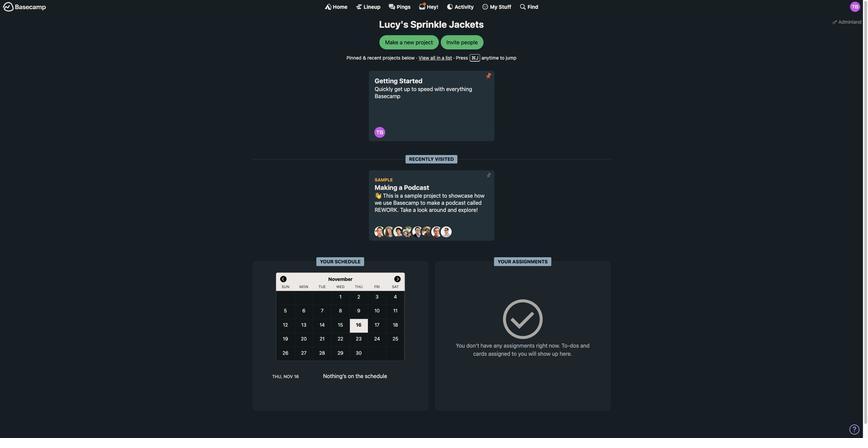 Task type: describe. For each thing, give the bounding box(es) containing it.
list
[[446, 55, 452, 61]]

to up podcast
[[442, 193, 447, 199]]

steve marsh image
[[431, 227, 442, 238]]

projects
[[383, 55, 401, 61]]

take
[[400, 207, 412, 213]]

home link
[[325, 3, 348, 10]]

find
[[528, 4, 538, 10]]

jump
[[506, 55, 517, 61]]

lineup
[[364, 4, 381, 10]]

lucy's sprinkle jackets
[[379, 19, 484, 30]]

recently
[[409, 156, 434, 162]]

make a new project
[[385, 39, 433, 45]]

your schedule
[[320, 259, 361, 265]]

nothing's on the schedule
[[323, 374, 387, 380]]

tue
[[318, 285, 326, 290]]

pings button
[[389, 3, 411, 10]]

your for your schedule
[[320, 259, 334, 265]]

basecamp inside sample making a podcast 👋 this is a sample project to showcase how we use basecamp to make a podcast called rework. take a look around and explore!
[[393, 200, 419, 206]]

called
[[467, 200, 482, 206]]

j
[[476, 55, 478, 61]]

rework.
[[375, 207, 399, 213]]

cheryl walters image
[[384, 227, 395, 238]]

josh fiske image
[[412, 227, 423, 238]]

schedule
[[335, 259, 361, 265]]

nothing's
[[323, 374, 347, 380]]

don't
[[467, 343, 479, 349]]

activity
[[455, 4, 474, 10]]

look
[[417, 207, 428, 213]]

everything
[[446, 86, 472, 92]]

my
[[490, 4, 498, 10]]

stuff
[[499, 4, 511, 10]]

press
[[456, 55, 468, 61]]

use
[[383, 200, 392, 206]]

getting started quickly get up to speed with everything basecamp
[[375, 77, 472, 99]]

you
[[456, 343, 465, 349]]

⌘
[[472, 55, 476, 61]]

jared davis image
[[393, 227, 404, 238]]

how
[[474, 193, 485, 199]]

hey! button
[[419, 2, 438, 10]]

👋
[[375, 193, 382, 199]]

jennifer young image
[[403, 227, 414, 238]]

a right "making"
[[399, 184, 403, 192]]

to inside you don't have any assignments right now. to‑dos and cards assigned to you will show up here.
[[512, 351, 517, 358]]

adminland
[[839, 19, 862, 25]]

right
[[536, 343, 548, 349]]

visited
[[435, 156, 454, 162]]

adminland link
[[831, 17, 863, 27]]

cards
[[473, 351, 487, 358]]

· press
[[453, 55, 468, 61]]

getting
[[375, 77, 398, 85]]

main element
[[0, 0, 863, 13]]

invite people
[[447, 39, 478, 45]]

speed
[[418, 86, 433, 92]]

⌘ j anytime to jump
[[472, 55, 517, 61]]

get
[[394, 86, 403, 92]]

make
[[385, 39, 398, 45]]

show
[[538, 351, 551, 358]]

making
[[375, 184, 397, 192]]

lucy's
[[379, 19, 408, 30]]

started
[[399, 77, 423, 85]]

sample
[[375, 178, 393, 183]]

sample making a podcast 👋 this is a sample project to showcase how we use basecamp to make a podcast called rework. take a look around and explore!
[[375, 178, 485, 213]]

pinned & recent projects below · view all in a list
[[347, 55, 452, 61]]

podcast
[[446, 200, 466, 206]]

the
[[356, 374, 364, 380]]

make
[[427, 200, 440, 206]]

invite
[[447, 39, 460, 45]]

with
[[435, 86, 445, 92]]

a right 'in'
[[442, 55, 444, 61]]

nicole katz image
[[422, 227, 433, 238]]

in
[[437, 55, 441, 61]]

mon
[[299, 285, 308, 290]]

nov
[[284, 375, 293, 380]]



Task type: vqa. For each thing, say whether or not it's contained in the screenshot.
the ·
yes



Task type: locate. For each thing, give the bounding box(es) containing it.
sprinkle
[[410, 19, 447, 30]]

up down now.
[[552, 351, 558, 358]]

1 vertical spatial up
[[552, 351, 558, 358]]

a
[[400, 39, 403, 45], [442, 55, 444, 61], [399, 184, 403, 192], [400, 193, 403, 199], [442, 200, 444, 206], [413, 207, 416, 213]]

and inside you don't have any assignments right now. to‑dos and cards assigned to you will show up here.
[[581, 343, 590, 349]]

your left assignments
[[498, 259, 511, 265]]

to inside getting started quickly get up to speed with everything basecamp
[[412, 86, 417, 92]]

have
[[481, 343, 492, 349]]

anytime
[[482, 55, 499, 61]]

assigned
[[488, 351, 510, 358]]

0 horizontal spatial your
[[320, 259, 334, 265]]

recent
[[367, 55, 382, 61]]

sat
[[392, 285, 399, 290]]

0 horizontal spatial ·
[[416, 55, 417, 61]]

0 vertical spatial basecamp
[[375, 93, 401, 99]]

1 horizontal spatial ·
[[453, 55, 455, 61]]

my stuff button
[[482, 3, 511, 10]]

any
[[494, 343, 502, 349]]

and
[[448, 207, 457, 213], [581, 343, 590, 349]]

· left view on the top of the page
[[416, 55, 417, 61]]

to left 'jump'
[[500, 55, 505, 61]]

0 vertical spatial up
[[404, 86, 410, 92]]

basecamp
[[375, 93, 401, 99], [393, 200, 419, 206]]

project inside sample making a podcast 👋 this is a sample project to showcase how we use basecamp to make a podcast called rework. take a look around and explore!
[[424, 193, 441, 199]]

you don't have any assignments right now. to‑dos and cards assigned to you will show up here.
[[456, 343, 590, 358]]

basecamp up take
[[393, 200, 419, 206]]

pings
[[397, 4, 411, 10]]

tyler black image
[[850, 2, 860, 12], [374, 127, 385, 138]]

new
[[404, 39, 414, 45]]

0 vertical spatial tyler black image
[[850, 2, 860, 12]]

lineup link
[[356, 3, 381, 10]]

pinned
[[347, 55, 362, 61]]

your left "schedule"
[[320, 259, 334, 265]]

my stuff
[[490, 4, 511, 10]]

showcase
[[449, 193, 473, 199]]

podcast
[[404, 184, 429, 192]]

activity link
[[447, 3, 474, 10]]

0 vertical spatial and
[[448, 207, 457, 213]]

up
[[404, 86, 410, 92], [552, 351, 558, 358]]

&
[[363, 55, 366, 61]]

your
[[320, 259, 334, 265], [498, 259, 511, 265]]

1 horizontal spatial your
[[498, 259, 511, 265]]

basecamp inside getting started quickly get up to speed with everything basecamp
[[375, 93, 401, 99]]

None submit
[[484, 71, 494, 82], [484, 171, 494, 181], [484, 71, 494, 82], [484, 171, 494, 181]]

on
[[348, 374, 354, 380]]

home
[[333, 4, 348, 10]]

make a new project link
[[379, 35, 439, 49]]

1 vertical spatial and
[[581, 343, 590, 349]]

annie bryan image
[[374, 227, 385, 238]]

hey!
[[427, 4, 438, 10]]

you
[[518, 351, 527, 358]]

jackets
[[449, 19, 484, 30]]

view
[[419, 55, 429, 61]]

a right is at the left top of the page
[[400, 193, 403, 199]]

a up the around
[[442, 200, 444, 206]]

all
[[431, 55, 435, 61]]

november
[[328, 277, 353, 282]]

2 · from the left
[[453, 55, 455, 61]]

1 horizontal spatial tyler black image
[[850, 2, 860, 12]]

0 horizontal spatial and
[[448, 207, 457, 213]]

thu,
[[272, 375, 282, 380]]

sun
[[282, 285, 289, 290]]

1 horizontal spatial and
[[581, 343, 590, 349]]

and inside sample making a podcast 👋 this is a sample project to showcase how we use basecamp to make a podcast called rework. take a look around and explore!
[[448, 207, 457, 213]]

and right to‑dos
[[581, 343, 590, 349]]

· right the "list" on the right of the page
[[453, 55, 455, 61]]

wed
[[336, 285, 345, 290]]

fri
[[374, 285, 380, 290]]

now.
[[549, 343, 560, 349]]

to left you
[[512, 351, 517, 358]]

and down podcast
[[448, 207, 457, 213]]

up inside you don't have any assignments right now. to‑dos and cards assigned to you will show up here.
[[552, 351, 558, 358]]

recently visited
[[409, 156, 454, 162]]

assignments
[[513, 259, 548, 265]]

your for your assignments
[[498, 259, 511, 265]]

16
[[294, 375, 299, 380]]

to
[[500, 55, 505, 61], [412, 86, 417, 92], [442, 193, 447, 199], [421, 200, 425, 206], [512, 351, 517, 358]]

0 horizontal spatial up
[[404, 86, 410, 92]]

2 your from the left
[[498, 259, 511, 265]]

this
[[383, 193, 393, 199]]

view all in a list link
[[419, 55, 452, 61]]

switch accounts image
[[3, 2, 46, 12]]

will
[[529, 351, 536, 358]]

explore!
[[458, 207, 478, 213]]

assignments
[[504, 343, 535, 349]]

1 vertical spatial project
[[424, 193, 441, 199]]

1 horizontal spatial up
[[552, 351, 558, 358]]

1 vertical spatial tyler black image
[[374, 127, 385, 138]]

0 vertical spatial project
[[416, 39, 433, 45]]

is
[[395, 193, 399, 199]]

thu, nov 16
[[272, 375, 299, 380]]

project up make
[[424, 193, 441, 199]]

up inside getting started quickly get up to speed with everything basecamp
[[404, 86, 410, 92]]

below
[[402, 55, 415, 61]]

around
[[429, 207, 446, 213]]

invite people link
[[441, 35, 484, 49]]

a left new on the left top
[[400, 39, 403, 45]]

find button
[[520, 3, 538, 10]]

basecamp down quickly
[[375, 93, 401, 99]]

thu
[[355, 285, 363, 290]]

0 horizontal spatial tyler black image
[[374, 127, 385, 138]]

a left the look
[[413, 207, 416, 213]]

people
[[461, 39, 478, 45]]

to down started
[[412, 86, 417, 92]]

sample
[[405, 193, 422, 199]]

up right get
[[404, 86, 410, 92]]

quickly
[[375, 86, 393, 92]]

·
[[416, 55, 417, 61], [453, 55, 455, 61]]

to‑dos
[[562, 343, 579, 349]]

your assignments
[[498, 259, 548, 265]]

1 your from the left
[[320, 259, 334, 265]]

project right new on the left top
[[416, 39, 433, 45]]

victor cooper image
[[441, 227, 452, 238]]

to up the look
[[421, 200, 425, 206]]

1 vertical spatial basecamp
[[393, 200, 419, 206]]

1 · from the left
[[416, 55, 417, 61]]



